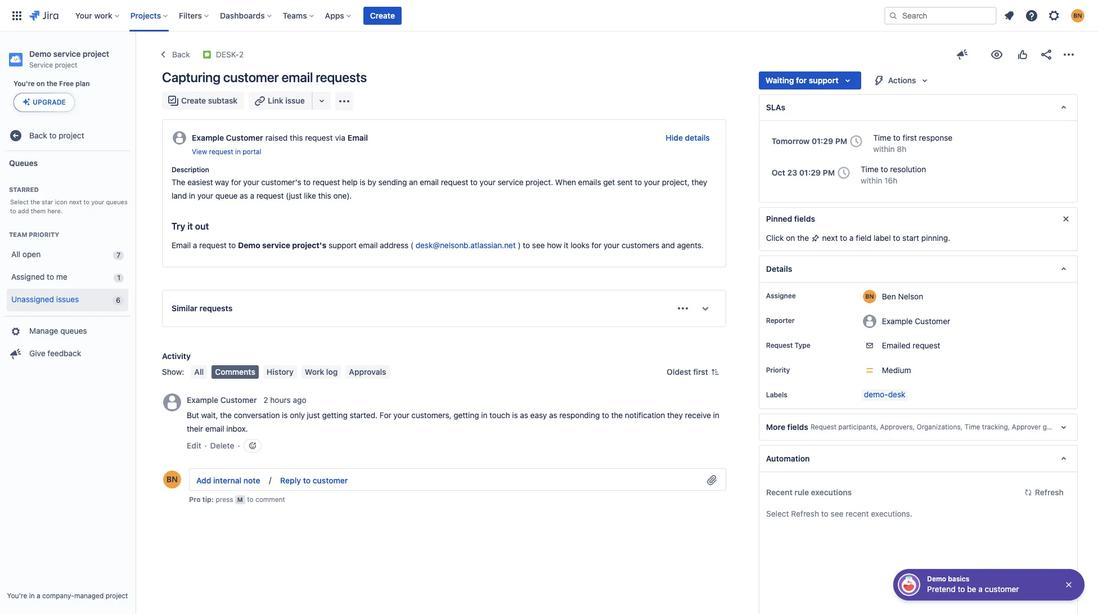 Task type: describe. For each thing, give the bounding box(es) containing it.
you're for you're on the free plan
[[14, 79, 35, 88]]

assigned to me
[[11, 272, 67, 282]]

tomorrow
[[772, 136, 810, 146]]

to inside team priority group
[[47, 272, 54, 282]]

1 vertical spatial 01:29
[[800, 168, 821, 177]]

in left touch
[[481, 410, 488, 420]]

add
[[18, 207, 29, 214]]

within inside "time to first response within 8h"
[[874, 144, 895, 154]]

reply to customer
[[280, 475, 348, 485]]

0 vertical spatial pm
[[836, 136, 848, 146]]

history button
[[263, 365, 297, 379]]

by
[[368, 177, 377, 187]]

starred group
[[5, 174, 131, 219]]

the for click
[[798, 233, 810, 243]]

your left customers
[[604, 240, 620, 250]]

give
[[29, 349, 45, 358]]

via
[[335, 133, 346, 142]]

started.
[[350, 410, 378, 420]]

wait,
[[201, 410, 218, 420]]

0 horizontal spatial email
[[172, 240, 191, 250]]

assigned
[[11, 272, 45, 282]]

you're for you're in a company-managed project
[[7, 592, 27, 600]]

1 vertical spatial demo
[[238, 240, 260, 250]]

service inside the easiest way for your customer's to request help is by sending an email request to your service project. when emails get sent to your project, they land in your queue as a request (just like this one).
[[498, 177, 524, 187]]

groups,
[[1044, 423, 1068, 431]]

project inside back to project link
[[59, 130, 84, 140]]

clockicon image for oct 23 01:29 pm
[[835, 164, 853, 182]]

only
[[290, 410, 305, 420]]

your inside starred select the star icon next to your queues to add them here.
[[91, 198, 104, 206]]

add attachment image
[[706, 473, 719, 487]]

0 horizontal spatial requests
[[200, 303, 233, 313]]

0 vertical spatial example customer
[[883, 316, 951, 326]]

0 horizontal spatial is
[[282, 410, 288, 420]]

slas
[[767, 102, 786, 112]]

all for all open
[[11, 249, 20, 259]]

0 horizontal spatial support
[[329, 240, 357, 250]]

actions image
[[1063, 48, 1076, 61]]

first inside button
[[694, 367, 709, 377]]

queues
[[9, 158, 38, 168]]

0 vertical spatial example
[[192, 133, 224, 142]]

capturing customer email requests
[[162, 69, 367, 85]]

add internal note button
[[190, 471, 267, 490]]

request right the view
[[209, 147, 233, 156]]

edit button
[[187, 440, 201, 452]]

show image
[[697, 300, 715, 318]]

request inside more fields request participants, approvers, organizations, time tracking, approver groups, compone
[[811, 423, 837, 431]]

1 getting from the left
[[322, 410, 348, 420]]

but wait, the conversation is only just getting started. for your customers, getting in touch is as easy as responding to the notification they receive in their email inbox.
[[187, 410, 722, 434]]

2 vertical spatial example
[[187, 395, 218, 405]]

project right the managed
[[106, 592, 128, 600]]

reply
[[280, 475, 301, 485]]

7
[[117, 251, 120, 259]]

your left project.
[[480, 177, 496, 187]]

for inside the easiest way for your customer's to request help is by sending an email request to your service project. when emails get sent to your project, they land in your queue as a request (just like this one).
[[231, 177, 241, 187]]

to inside but wait, the conversation is only just getting started. for your customers, getting in touch is as easy as responding to the notification they receive in their email inbox.
[[602, 410, 610, 420]]

projects button
[[127, 6, 172, 24]]

8h
[[898, 144, 907, 154]]

the
[[172, 177, 185, 187]]

company-
[[42, 592, 74, 600]]

clockicon image for tomorrow 01:29 pm
[[848, 132, 866, 150]]

filters
[[179, 10, 202, 20]]

email up issue
[[282, 69, 313, 85]]

project's
[[292, 240, 327, 250]]

oldest first
[[667, 367, 709, 377]]

is inside the easiest way for your customer's to request help is by sending an email request to your service project. when emails get sent to your project, they land in your queue as a request (just like this one).
[[360, 177, 366, 187]]

response
[[920, 133, 953, 142]]

1 horizontal spatial as
[[520, 410, 529, 420]]

email a request to demo service project's support email address ( desk@nelsonb.atlassian.net ) to see how it looks for your customers and agents.
[[172, 240, 704, 250]]

example customer raised this request via email
[[192, 133, 368, 142]]

request right emailed
[[913, 341, 941, 350]]

participants,
[[839, 423, 879, 431]]

)
[[518, 240, 521, 250]]

customers,
[[412, 410, 452, 420]]

when
[[556, 177, 576, 187]]

comments
[[215, 367, 256, 377]]

actions
[[889, 75, 917, 85]]

close image
[[1065, 580, 1074, 589]]

a left the field
[[850, 233, 854, 243]]

free
[[59, 79, 74, 88]]

address
[[380, 240, 409, 250]]

emails
[[579, 177, 602, 187]]

give feedback
[[29, 349, 81, 358]]

upgrade button
[[14, 94, 74, 112]]

nelson
[[899, 291, 924, 301]]

16h
[[885, 176, 898, 185]]

details element
[[759, 256, 1079, 283]]

manage queues button
[[5, 320, 131, 343]]

email inside but wait, the conversation is only just getting started. for your customers, getting in touch is as easy as responding to the notification they receive in their email inbox.
[[205, 424, 224, 434]]

project up free
[[55, 61, 77, 69]]

for inside dropdown button
[[797, 75, 807, 85]]

0 horizontal spatial example customer
[[187, 395, 257, 405]]

priority inside team priority group
[[29, 231, 59, 238]]

fields for pinned
[[795, 214, 816, 224]]

approvals button
[[346, 365, 390, 379]]

back link
[[155, 46, 194, 64]]

manage queues
[[29, 326, 87, 336]]

/
[[267, 475, 274, 484]]

give feedback image
[[956, 48, 970, 61]]

unassigned issues
[[11, 294, 79, 304]]

the easiest way for your customer's to request help is by sending an email request to your service project. when emails get sent to your project, they land in your queue as a request (just like this one).
[[172, 177, 710, 200]]

try
[[172, 221, 185, 231]]

comment
[[256, 495, 285, 504]]

get
[[604, 177, 615, 187]]

all for all
[[194, 367, 204, 377]]

to inside reply to customer button
[[303, 475, 311, 485]]

pro tip: press m to comment
[[189, 495, 285, 504]]

time to first response within 8h
[[874, 133, 953, 154]]

your right way
[[243, 177, 259, 187]]

resolution
[[891, 164, 927, 174]]

create for create
[[370, 10, 395, 20]]

easy
[[531, 410, 547, 420]]

reply to customer button
[[274, 471, 355, 490]]

link issue button
[[249, 92, 313, 110]]

email left address
[[359, 240, 378, 250]]

teams button
[[280, 6, 318, 24]]

actions button
[[866, 71, 939, 90]]

share image
[[1040, 48, 1054, 61]]

queue
[[215, 191, 238, 200]]

looks
[[571, 240, 590, 250]]

team
[[9, 231, 27, 238]]

1 vertical spatial example
[[883, 316, 913, 326]]

customer inside button
[[313, 475, 348, 485]]

dashboards button
[[217, 6, 276, 24]]

customers
[[622, 240, 660, 250]]

project,
[[662, 177, 690, 187]]

1 horizontal spatial 2
[[264, 395, 268, 405]]

banner containing your work
[[0, 0, 1099, 32]]

the left notification at bottom
[[612, 410, 623, 420]]

desk-
[[216, 50, 239, 59]]

issues
[[56, 294, 79, 304]]

1 horizontal spatial email
[[348, 133, 368, 142]]

view request in portal
[[192, 147, 261, 156]]

add app image
[[338, 94, 351, 108]]

back for back to project
[[29, 130, 47, 140]]

touch
[[490, 410, 510, 420]]

the for but
[[220, 410, 232, 420]]

demo-desk link
[[862, 390, 908, 401]]

a inside demo basics pretend to be a customer
[[979, 584, 983, 594]]

time for time to first response within 8h
[[874, 133, 892, 142]]

labels
[[767, 391, 788, 399]]

them
[[31, 207, 46, 214]]

desk-2 link
[[216, 48, 244, 61]]

link issue
[[268, 96, 305, 105]]

on for click
[[787, 233, 796, 243]]

0 vertical spatial customer
[[226, 133, 263, 142]]

select
[[10, 198, 29, 206]]

subtask
[[208, 96, 238, 105]]



Task type: locate. For each thing, give the bounding box(es) containing it.
dashboards
[[220, 10, 265, 20]]

group
[[5, 316, 131, 368]]

request
[[305, 133, 333, 142], [209, 147, 233, 156], [313, 177, 340, 187], [441, 177, 469, 187], [257, 191, 284, 200], [199, 240, 227, 250], [913, 341, 941, 350]]

within inside time to resolution within 16h
[[861, 176, 883, 185]]

land
[[172, 191, 187, 200]]

service request image
[[203, 50, 212, 59]]

clockicon image
[[848, 132, 866, 150], [835, 164, 853, 182]]

tracking,
[[983, 423, 1011, 431]]

your inside but wait, the conversation is only just getting started. for your customers, getting in touch is as easy as responding to the notification they receive in their email inbox.
[[394, 410, 410, 420]]

in right receive
[[714, 410, 720, 420]]

raised
[[266, 133, 288, 142]]

01:29
[[812, 136, 834, 146], [800, 168, 821, 177]]

more fields element
[[759, 414, 1099, 441]]

0 horizontal spatial getting
[[322, 410, 348, 420]]

details
[[685, 133, 710, 142]]

1 vertical spatial clockicon image
[[835, 164, 853, 182]]

0 vertical spatial first
[[903, 133, 918, 142]]

customer down copy link to issue image
[[223, 69, 279, 85]]

email right via
[[348, 133, 368, 142]]

reporter pin to top. only you can see pinned fields. image
[[797, 316, 806, 325]]

2 horizontal spatial as
[[549, 410, 558, 420]]

example up the view
[[192, 133, 224, 142]]

oct 23 01:29 pm
[[772, 168, 835, 177]]

time inside "time to first response within 8h"
[[874, 133, 892, 142]]

they
[[692, 177, 708, 187], [668, 410, 683, 420]]

1 vertical spatial request
[[811, 423, 837, 431]]

1 vertical spatial on
[[787, 233, 796, 243]]

2 up capturing customer email requests
[[239, 50, 244, 59]]

team priority
[[9, 231, 59, 238]]

0 vertical spatial demo
[[29, 49, 51, 59]]

1 vertical spatial all
[[194, 367, 204, 377]]

customer
[[226, 133, 263, 142], [915, 316, 951, 326], [221, 395, 257, 405]]

add internal note
[[196, 475, 260, 485]]

primary element
[[7, 0, 885, 31]]

jira image
[[29, 9, 58, 22], [29, 9, 58, 22]]

the left free
[[47, 79, 57, 88]]

2 horizontal spatial service
[[498, 177, 524, 187]]

their
[[187, 424, 203, 434]]

issue
[[286, 96, 305, 105]]

queues up the give feedback button
[[60, 326, 87, 336]]

on right click
[[787, 233, 796, 243]]

1 horizontal spatial service
[[262, 240, 290, 250]]

support right the project's
[[329, 240, 357, 250]]

1
[[117, 273, 120, 282]]

as inside the easiest way for your customer's to request help is by sending an email request to your service project. when emails get sent to your project, they land in your queue as a request (just like this one).
[[240, 191, 248, 200]]

slas element
[[759, 94, 1079, 121]]

0 horizontal spatial it
[[187, 221, 193, 231]]

the
[[47, 79, 57, 88], [30, 198, 40, 206], [798, 233, 810, 243], [220, 410, 232, 420], [612, 410, 623, 420]]

priority up labels
[[767, 366, 790, 374]]

1 vertical spatial email
[[172, 240, 191, 250]]

2 vertical spatial time
[[965, 423, 981, 431]]

on down service
[[37, 79, 45, 88]]

your down "easiest"
[[197, 191, 213, 200]]

next to a field label to start pinning.
[[821, 233, 951, 243]]

be
[[968, 584, 977, 594]]

to inside back to project link
[[49, 130, 57, 140]]

1 horizontal spatial next
[[823, 233, 838, 243]]

2 vertical spatial service
[[262, 240, 290, 250]]

0 vertical spatial 01:29
[[812, 136, 834, 146]]

demo basics pretend to be a customer
[[928, 575, 1020, 594]]

project up plan
[[83, 49, 109, 59]]

email inside the easiest way for your customer's to request help is by sending an email request to your service project. when emails get sent to your project, they land in your queue as a request (just like this one).
[[420, 177, 439, 187]]

on for you're
[[37, 79, 45, 88]]

you're in a company-managed project
[[7, 592, 128, 600]]

0 vertical spatial 2
[[239, 50, 244, 59]]

and
[[662, 240, 675, 250]]

create button
[[364, 6, 402, 24]]

create inside button
[[370, 10, 395, 20]]

2 horizontal spatial is
[[512, 410, 518, 420]]

email down wait,
[[205, 424, 224, 434]]

request left participants,
[[811, 423, 837, 431]]

portal
[[243, 147, 261, 156]]

1 horizontal spatial customer
[[313, 475, 348, 485]]

service left the project's
[[262, 240, 290, 250]]

this right raised
[[290, 133, 303, 142]]

back inside back link
[[172, 50, 190, 59]]

2 horizontal spatial customer
[[986, 584, 1020, 594]]

appswitcher icon image
[[10, 9, 24, 22]]

1 vertical spatial pm
[[823, 168, 835, 177]]

queues
[[106, 198, 128, 206], [60, 326, 87, 336]]

for right way
[[231, 177, 241, 187]]

the down pinned fields
[[798, 233, 810, 243]]

back to project link
[[5, 124, 131, 147]]

it right how
[[564, 240, 569, 250]]

your right for
[[394, 410, 410, 420]]

1 horizontal spatial priority
[[767, 366, 790, 374]]

0 horizontal spatial back
[[29, 130, 47, 140]]

a right queue at the top left of page
[[250, 191, 254, 200]]

0 vertical spatial create
[[370, 10, 395, 20]]

delete button
[[210, 440, 234, 452]]

you're left company-
[[7, 592, 27, 600]]

0 horizontal spatial queues
[[60, 326, 87, 336]]

getting left touch
[[454, 410, 479, 420]]

approvers,
[[881, 423, 915, 431]]

to inside demo basics pretend to be a customer
[[958, 584, 966, 594]]

1 horizontal spatial getting
[[454, 410, 479, 420]]

1 vertical spatial next
[[823, 233, 838, 243]]

priority
[[29, 231, 59, 238], [767, 366, 790, 374]]

in inside the easiest way for your customer's to request help is by sending an email request to your service project. when emails get sent to your project, they land in your queue as a request (just like this one).
[[189, 191, 195, 200]]

the inside starred select the star icon next to your queues to add them here.
[[30, 198, 40, 206]]

priority up the open
[[29, 231, 59, 238]]

delete
[[210, 441, 234, 450]]

demo for demo basics
[[928, 575, 947, 583]]

a left company-
[[37, 592, 40, 600]]

customer
[[223, 69, 279, 85], [313, 475, 348, 485], [986, 584, 1020, 594]]

this inside the easiest way for your customer's to request help is by sending an email request to your service project. when emails get sent to your project, they land in your queue as a request (just like this one).
[[318, 191, 331, 200]]

similar
[[172, 303, 198, 313]]

1 vertical spatial 2
[[264, 395, 268, 405]]

1 vertical spatial you're
[[7, 592, 27, 600]]

0 vertical spatial priority
[[29, 231, 59, 238]]

0 vertical spatial time
[[874, 133, 892, 142]]

is
[[360, 177, 366, 187], [282, 410, 288, 420], [512, 410, 518, 420]]

newest first image
[[711, 368, 720, 377]]

1 horizontal spatial example customer
[[883, 316, 951, 326]]

next right icon
[[69, 198, 82, 206]]

6
[[116, 296, 120, 304]]

email
[[282, 69, 313, 85], [420, 177, 439, 187], [359, 240, 378, 250], [205, 424, 224, 434]]

the up them
[[30, 198, 40, 206]]

customer inside demo basics pretend to be a customer
[[986, 584, 1020, 594]]

1 vertical spatial service
[[498, 177, 524, 187]]

as
[[240, 191, 248, 200], [520, 410, 529, 420], [549, 410, 558, 420]]

2 left hours
[[264, 395, 268, 405]]

a down try it out
[[193, 240, 197, 250]]

demo-desk
[[865, 390, 906, 399]]

customer up 'conversation'
[[221, 395, 257, 405]]

1 horizontal spatial requests
[[316, 69, 367, 85]]

start
[[903, 233, 920, 243]]

create inside button
[[181, 96, 206, 105]]

1 horizontal spatial it
[[564, 240, 569, 250]]

pretend
[[928, 584, 956, 594]]

ago
[[293, 395, 307, 405]]

1 horizontal spatial request
[[811, 423, 837, 431]]

customer up 'emailed request'
[[915, 316, 951, 326]]

1 vertical spatial example customer
[[187, 395, 257, 405]]

waiting for support button
[[759, 71, 862, 90]]

time to resolution within 16h
[[861, 164, 927, 185]]

team priority group
[[5, 219, 131, 316]]

create for create subtask
[[181, 96, 206, 105]]

in left company-
[[29, 592, 35, 600]]

1 horizontal spatial support
[[809, 75, 839, 85]]

customer up portal
[[226, 133, 263, 142]]

me
[[56, 272, 67, 282]]

demo for demo service project
[[29, 49, 51, 59]]

within 16h button
[[861, 175, 898, 186]]

create right apps dropdown button
[[370, 10, 395, 20]]

for right waiting
[[797, 75, 807, 85]]

profile image of ben nelson image
[[163, 471, 181, 489]]

0 horizontal spatial service
[[53, 49, 81, 59]]

is left by
[[360, 177, 366, 187]]

1 horizontal spatial back
[[172, 50, 190, 59]]

the for starred
[[30, 198, 40, 206]]

1 vertical spatial customer
[[915, 316, 951, 326]]

request right an
[[441, 177, 469, 187]]

1 vertical spatial time
[[861, 164, 879, 174]]

request down customer's at left top
[[257, 191, 284, 200]]

time inside time to resolution within 16h
[[861, 164, 879, 174]]

first left the newest first icon
[[694, 367, 709, 377]]

this right like
[[318, 191, 331, 200]]

request left via
[[305, 133, 333, 142]]

1 vertical spatial support
[[329, 240, 357, 250]]

ben nelson
[[883, 291, 924, 301]]

01:29 right 23
[[800, 168, 821, 177]]

0 horizontal spatial they
[[668, 410, 683, 420]]

assignee
[[767, 292, 796, 300]]

agents.
[[677, 240, 704, 250]]

copy link to issue image
[[242, 50, 251, 59]]

support inside dropdown button
[[809, 75, 839, 85]]

in right "land" in the left of the page
[[189, 191, 195, 200]]

the right wait,
[[220, 410, 232, 420]]

one).
[[334, 191, 352, 200]]

teams
[[283, 10, 307, 20]]

back up capturing
[[172, 50, 190, 59]]

a right be
[[979, 584, 983, 594]]

work log button
[[302, 365, 341, 379]]

see
[[532, 240, 545, 250]]

time for time to resolution within 16h
[[861, 164, 879, 174]]

project down upgrade
[[59, 130, 84, 140]]

service
[[29, 61, 53, 69]]

a inside the easiest way for your customer's to request help is by sending an email request to your service project. when emails get sent to your project, they land in your queue as a request (just like this one).
[[250, 191, 254, 200]]

add reaction image
[[248, 441, 257, 450]]

2 vertical spatial for
[[592, 240, 602, 250]]

vote options: no one has voted for this issue yet. image
[[1017, 48, 1030, 61]]

pm right 23
[[823, 168, 835, 177]]

next inside starred select the star icon next to your queues to add them here.
[[69, 198, 82, 206]]

queues inside starred select the star icon next to your queues to add them here.
[[106, 198, 128, 206]]

watch options: you are not watching this issue, 0 people watching image
[[991, 48, 1004, 61]]

service up free
[[53, 49, 81, 59]]

all
[[11, 249, 20, 259], [194, 367, 204, 377]]

internal
[[213, 475, 242, 485]]

0 horizontal spatial priority
[[29, 231, 59, 238]]

back to project
[[29, 130, 84, 140]]

1 vertical spatial within
[[861, 176, 883, 185]]

create down capturing
[[181, 96, 206, 105]]

hide message image
[[1060, 212, 1074, 226]]

0 vertical spatial for
[[797, 75, 807, 85]]

0 horizontal spatial 2
[[239, 50, 244, 59]]

demo inside demo service project service project
[[29, 49, 51, 59]]

upgrade
[[33, 98, 66, 106]]

for
[[797, 75, 807, 85], [231, 177, 241, 187], [592, 240, 602, 250]]

they right project,
[[692, 177, 708, 187]]

feedback
[[48, 349, 81, 358]]

fields right more
[[788, 422, 809, 432]]

requests right similar at the left
[[200, 303, 233, 313]]

you're down service
[[14, 79, 35, 88]]

fields up click on the
[[795, 214, 816, 224]]

pm left within 8h 'button'
[[836, 136, 848, 146]]

email right an
[[420, 177, 439, 187]]

your left project,
[[645, 177, 660, 187]]

as right queue at the top left of page
[[240, 191, 248, 200]]

1 horizontal spatial all
[[194, 367, 204, 377]]

0 vertical spatial this
[[290, 133, 303, 142]]

create
[[370, 10, 395, 20], [181, 96, 206, 105]]

apps button
[[322, 6, 356, 24]]

all left the open
[[11, 249, 20, 259]]

1 horizontal spatial demo
[[238, 240, 260, 250]]

0 vertical spatial requests
[[316, 69, 367, 85]]

work log
[[305, 367, 338, 377]]

the for you're
[[47, 79, 57, 88]]

requests
[[316, 69, 367, 85], [200, 303, 233, 313]]

all right show:
[[194, 367, 204, 377]]

0 vertical spatial on
[[37, 79, 45, 88]]

notifications image
[[1003, 9, 1017, 22]]

0 horizontal spatial as
[[240, 191, 248, 200]]

0 vertical spatial clockicon image
[[848, 132, 866, 150]]

they inside but wait, the conversation is only just getting started. for your customers, getting in touch is as easy as responding to the notification they receive in their email inbox.
[[668, 410, 683, 420]]

within
[[874, 144, 895, 154], [861, 176, 883, 185]]

emailed
[[883, 341, 911, 350]]

group containing manage queues
[[5, 316, 131, 368]]

sidebar navigation image
[[123, 45, 147, 68]]

in left portal
[[235, 147, 241, 156]]

hide details button
[[659, 129, 717, 147]]

2 vertical spatial customer
[[986, 584, 1020, 594]]

1 vertical spatial they
[[668, 410, 683, 420]]

1 vertical spatial customer
[[313, 475, 348, 485]]

requests up add app icon
[[316, 69, 367, 85]]

your right icon
[[91, 198, 104, 206]]

email down try
[[172, 240, 191, 250]]

oldest first button
[[660, 365, 727, 379]]

customer right be
[[986, 584, 1020, 594]]

0 vertical spatial all
[[11, 249, 20, 259]]

view
[[192, 147, 207, 156]]

demo inside demo basics pretend to be a customer
[[928, 575, 947, 583]]

for right looks
[[592, 240, 602, 250]]

0 vertical spatial request
[[767, 341, 793, 350]]

getting
[[322, 410, 348, 420], [454, 410, 479, 420]]

1 vertical spatial requests
[[200, 303, 233, 313]]

customer right "reply"
[[313, 475, 348, 485]]

0 vertical spatial fields
[[795, 214, 816, 224]]

1 vertical spatial it
[[564, 240, 569, 250]]

banner
[[0, 0, 1099, 32]]

1 vertical spatial priority
[[767, 366, 790, 374]]

0 horizontal spatial demo
[[29, 49, 51, 59]]

back for back
[[172, 50, 190, 59]]

2 getting from the left
[[454, 410, 479, 420]]

first inside "time to first response within 8h"
[[903, 133, 918, 142]]

0 vertical spatial you're
[[14, 79, 35, 88]]

queues up the 7
[[106, 198, 128, 206]]

your profile and settings image
[[1072, 9, 1085, 22]]

0 vertical spatial they
[[692, 177, 708, 187]]

note
[[244, 475, 260, 485]]

01:29 right tomorrow
[[812, 136, 834, 146]]

1 vertical spatial queues
[[60, 326, 87, 336]]

1 horizontal spatial they
[[692, 177, 708, 187]]

example customer up wait,
[[187, 395, 257, 405]]

0 vertical spatial next
[[69, 198, 82, 206]]

responding
[[560, 410, 600, 420]]

time left tracking,
[[965, 423, 981, 431]]

0 horizontal spatial customer
[[223, 69, 279, 85]]

0 vertical spatial support
[[809, 75, 839, 85]]

description
[[172, 166, 209, 174]]

example up wait,
[[187, 395, 218, 405]]

support right waiting
[[809, 75, 839, 85]]

0 horizontal spatial request
[[767, 341, 793, 350]]

as left "easy" at the left bottom of page
[[520, 410, 529, 420]]

example up emailed
[[883, 316, 913, 326]]

desk@nelsonb.atlassian.net
[[416, 240, 516, 250]]

all inside button
[[194, 367, 204, 377]]

1 horizontal spatial create
[[370, 10, 395, 20]]

1 vertical spatial fields
[[788, 422, 809, 432]]

time inside more fields request participants, approvers, organizations, time tracking, approver groups, compone
[[965, 423, 981, 431]]

back up queues
[[29, 130, 47, 140]]

receive
[[685, 410, 711, 420]]

an
[[409, 177, 418, 187]]

you're on the free plan
[[14, 79, 90, 88]]

1 horizontal spatial for
[[592, 240, 602, 250]]

Search field
[[885, 6, 998, 24]]

automation element
[[759, 445, 1079, 472]]

back inside back to project link
[[29, 130, 47, 140]]

on
[[37, 79, 45, 88], [787, 233, 796, 243]]

to
[[49, 130, 57, 140], [894, 133, 901, 142], [881, 164, 889, 174], [304, 177, 311, 187], [471, 177, 478, 187], [635, 177, 642, 187], [84, 198, 90, 206], [10, 207, 16, 214], [841, 233, 848, 243], [894, 233, 901, 243], [229, 240, 236, 250], [523, 240, 530, 250], [47, 272, 54, 282], [602, 410, 610, 420], [303, 475, 311, 485], [247, 495, 254, 504], [958, 584, 966, 594]]

2 vertical spatial customer
[[221, 395, 257, 405]]

easiest
[[188, 177, 213, 187]]

next left the field
[[823, 233, 838, 243]]

press
[[216, 495, 233, 504]]

settings image
[[1048, 9, 1062, 22]]

service inside demo service project service project
[[53, 49, 81, 59]]

time up within 16h button at the top of page
[[861, 164, 879, 174]]

1 vertical spatial for
[[231, 177, 241, 187]]

pm
[[836, 136, 848, 146], [823, 168, 835, 177]]

star
[[42, 198, 53, 206]]

request left type
[[767, 341, 793, 350]]

fields for more
[[788, 422, 809, 432]]

0 vertical spatial back
[[172, 50, 190, 59]]

request up one).
[[313, 177, 340, 187]]

0 vertical spatial customer
[[223, 69, 279, 85]]

menu bar containing all
[[189, 365, 392, 379]]

0 horizontal spatial this
[[290, 133, 303, 142]]

1 vertical spatial this
[[318, 191, 331, 200]]

search image
[[889, 11, 898, 20]]

request down out
[[199, 240, 227, 250]]

all inside team priority group
[[11, 249, 20, 259]]

0 vertical spatial queues
[[106, 198, 128, 206]]

link web pages and more image
[[315, 94, 329, 108]]

clockicon image left within 8h 'button'
[[848, 132, 866, 150]]

help image
[[1026, 9, 1039, 22]]

to inside "time to first response within 8h"
[[894, 133, 901, 142]]

within left 16h in the right top of the page
[[861, 176, 883, 185]]

it right try
[[187, 221, 193, 231]]

0 horizontal spatial for
[[231, 177, 241, 187]]

they inside the easiest way for your customer's to request help is by sending an email request to your service project. when emails get sent to your project, they land in your queue as a request (just like this one).
[[692, 177, 708, 187]]

is right touch
[[512, 410, 518, 420]]

your
[[75, 10, 92, 20]]

your work
[[75, 10, 112, 20]]

0 horizontal spatial next
[[69, 198, 82, 206]]

2 horizontal spatial for
[[797, 75, 807, 85]]

queues inside manage queues button
[[60, 326, 87, 336]]

all open
[[11, 249, 41, 259]]

2 inside the desk-2 link
[[239, 50, 244, 59]]

clockicon image left within 16h button at the top of page
[[835, 164, 853, 182]]

menu bar
[[189, 365, 392, 379]]

within left 8h on the right top of the page
[[874, 144, 895, 154]]

0 vertical spatial within
[[874, 144, 895, 154]]

0 horizontal spatial all
[[11, 249, 20, 259]]

notification
[[625, 410, 666, 420]]

to inside time to resolution within 16h
[[881, 164, 889, 174]]

is left only
[[282, 410, 288, 420]]



Task type: vqa. For each thing, say whether or not it's contained in the screenshot.
demo service project
no



